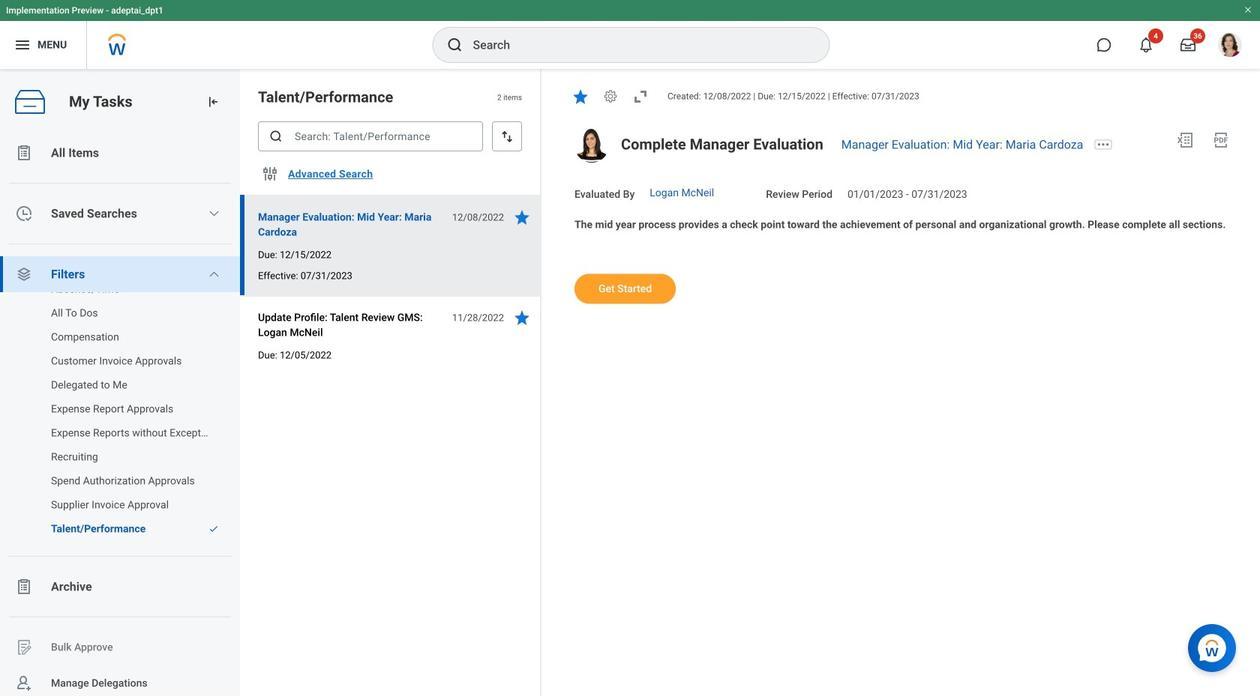 Task type: locate. For each thing, give the bounding box(es) containing it.
1 horizontal spatial star image
[[572, 88, 590, 106]]

0 horizontal spatial search image
[[269, 129, 284, 144]]

gear image
[[603, 89, 618, 104]]

employee's photo (maria cardoza) image
[[575, 128, 609, 163]]

0 vertical spatial search image
[[446, 36, 464, 54]]

export to excel image
[[1176, 131, 1194, 149]]

1 vertical spatial star image
[[513, 309, 531, 327]]

1 vertical spatial search image
[[269, 129, 284, 144]]

2 list from the top
[[0, 275, 240, 545]]

configure image
[[261, 165, 279, 183]]

chevron down image
[[208, 269, 220, 281]]

clipboard image
[[15, 144, 33, 162]]

search image
[[446, 36, 464, 54], [269, 129, 284, 144]]

Search Workday  search field
[[473, 29, 799, 62]]

inbox large image
[[1181, 38, 1196, 53]]

star image
[[572, 88, 590, 106], [513, 309, 531, 327]]

item list element
[[240, 69, 542, 697]]

banner
[[0, 0, 1260, 69]]

close environment banner image
[[1244, 5, 1253, 14]]

clock check image
[[15, 205, 33, 223]]

list
[[0, 135, 240, 697], [0, 275, 240, 545]]

1 horizontal spatial search image
[[446, 36, 464, 54]]



Task type: vqa. For each thing, say whether or not it's contained in the screenshot.
notifications large icon on the right
yes



Task type: describe. For each thing, give the bounding box(es) containing it.
profile logan mcneil image
[[1218, 33, 1242, 60]]

0 vertical spatial star image
[[572, 88, 590, 106]]

star image
[[513, 209, 531, 227]]

perspective image
[[15, 266, 33, 284]]

search image inside item list element
[[269, 129, 284, 144]]

user plus image
[[15, 675, 33, 693]]

transformation import image
[[206, 95, 221, 110]]

check image
[[209, 524, 219, 535]]

view printable version (pdf) image
[[1212, 131, 1230, 149]]

0 horizontal spatial star image
[[513, 309, 531, 327]]

chevron down image
[[208, 208, 220, 220]]

Search: Talent/Performance text field
[[258, 122, 483, 152]]

rename image
[[15, 639, 33, 657]]

notifications large image
[[1139, 38, 1154, 53]]

sort image
[[500, 129, 515, 144]]

1 list from the top
[[0, 135, 240, 697]]

fullscreen image
[[632, 88, 650, 106]]

justify image
[[14, 36, 32, 54]]

clipboard image
[[15, 578, 33, 596]]



